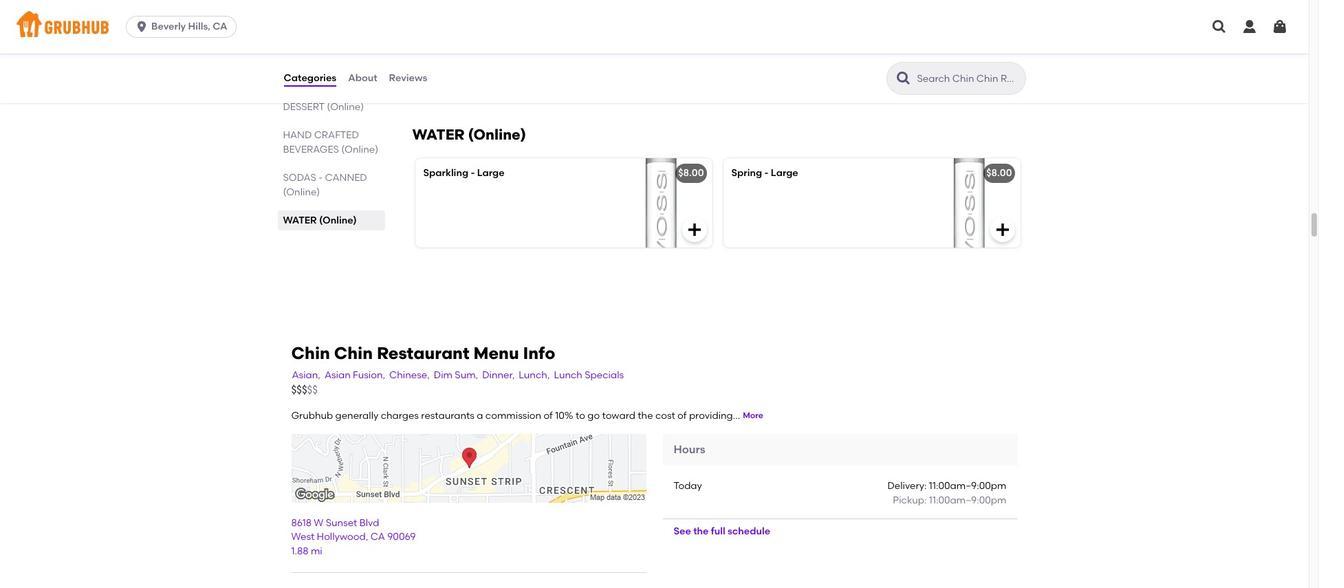 Task type: describe. For each thing, give the bounding box(es) containing it.
$8.00 for sparkling - large
[[678, 167, 704, 179]]

grubhub
[[291, 410, 333, 421]]

more
[[743, 411, 763, 421]]

categories
[[284, 72, 336, 84]]

pickup:
[[893, 494, 927, 506]]

hills,
[[188, 21, 210, 32]]

lunch
[[554, 369, 582, 381]]

beverly hills, ca button
[[126, 16, 242, 38]]

large for sparkling - large
[[477, 167, 505, 179]]

delivery: 11:00am–9:00pm
[[888, 480, 1007, 492]]

sunset
[[326, 517, 357, 529]]

...
[[733, 410, 740, 421]]

sparkling
[[423, 167, 468, 179]]

(online) inside vegetables (online)
[[283, 73, 320, 85]]

the inside the see the full schedule button
[[693, 525, 709, 537]]

(online) up crafted
[[327, 101, 364, 113]]

hours
[[674, 443, 705, 456]]

toward
[[602, 410, 635, 421]]

search icon image
[[895, 70, 912, 87]]

lunch, button
[[518, 368, 550, 383]]

dim
[[434, 369, 453, 381]]

(online) inside hand crafted beverages (online)
[[341, 144, 378, 156]]

asian
[[325, 369, 351, 381]]

0 vertical spatial water
[[412, 126, 465, 143]]

11:00am–9:00pm for pickup: 11:00am–9:00pm
[[929, 494, 1007, 506]]

11:00am–9:00pm for delivery: 11:00am–9:00pm
[[929, 480, 1007, 492]]

fusion,
[[353, 369, 385, 381]]

- for sparkling
[[471, 167, 475, 179]]

full
[[711, 525, 725, 537]]

svg image inside main navigation navigation
[[1272, 19, 1288, 35]]

asian, asian fusion, chinese, dim sum, dinner, lunch, lunch specials
[[292, 369, 624, 381]]

today
[[674, 480, 702, 492]]

hand crafted beverages (online)
[[283, 130, 378, 156]]

restaurants
[[421, 410, 475, 421]]

w
[[314, 517, 324, 529]]

hollywood
[[317, 531, 366, 543]]

see
[[674, 525, 691, 537]]

(online) down the sodas - canned (online)
[[319, 215, 357, 227]]

dessert
[[283, 101, 325, 113]]

asian,
[[292, 369, 320, 381]]

cost
[[655, 410, 675, 421]]

lunch,
[[519, 369, 550, 381]]

2 vertical spatial svg image
[[994, 222, 1011, 238]]

reviews button
[[388, 54, 428, 103]]

1 of from the left
[[544, 410, 553, 421]]

menu
[[474, 343, 519, 363]]

chin chin restaurant menu info
[[291, 343, 555, 363]]

grubhub generally charges restaurants a commission of 10% to go toward the cost of providing ... more
[[291, 410, 763, 421]]

chinese, button
[[389, 368, 430, 383]]

see the full schedule button
[[663, 519, 781, 544]]

commission
[[485, 410, 541, 421]]

delivery:
[[888, 480, 927, 492]]

1 vertical spatial svg image
[[994, 71, 1011, 88]]

sodas - canned (online)
[[283, 172, 367, 198]]

Search Chin Chin Restaurant search field
[[916, 72, 1021, 85]]

spring - large
[[731, 167, 798, 179]]

lunch specials button
[[553, 368, 625, 383]]

about button
[[347, 54, 378, 103]]

blvd
[[360, 517, 379, 529]]

hand
[[283, 130, 312, 141]]

beverly
[[151, 21, 186, 32]]

$$$
[[291, 384, 307, 396]]

vegetables
[[283, 59, 343, 70]]

spring
[[731, 167, 762, 179]]



Task type: vqa. For each thing, say whether or not it's contained in the screenshot.
right 'fruit'
no



Task type: locate. For each thing, give the bounding box(es) containing it.
0 horizontal spatial water (online)
[[283, 215, 357, 227]]

- for spring
[[764, 167, 769, 179]]

0 horizontal spatial water
[[283, 215, 317, 227]]

1 horizontal spatial $8.00
[[986, 167, 1012, 179]]

of
[[544, 410, 553, 421], [678, 410, 687, 421]]

tab
[[278, 12, 385, 46]]

11:00am–9:00pm
[[929, 480, 1007, 492], [929, 494, 1007, 506]]

,
[[366, 531, 368, 543]]

0 horizontal spatial large
[[477, 167, 505, 179]]

spring - large image
[[917, 158, 1020, 248]]

sum,
[[455, 369, 478, 381]]

specials
[[585, 369, 624, 381]]

water down sodas
[[283, 215, 317, 227]]

beverly hills, ca
[[151, 21, 227, 32]]

info
[[523, 343, 555, 363]]

90069
[[387, 531, 416, 543]]

2 chin from the left
[[334, 343, 373, 363]]

0 vertical spatial 11:00am–9:00pm
[[929, 480, 1007, 492]]

1 $8.00 from the left
[[678, 167, 704, 179]]

charges
[[381, 410, 419, 421]]

2 $8.00 from the left
[[986, 167, 1012, 179]]

- right sparkling
[[471, 167, 475, 179]]

1.88
[[291, 545, 309, 557]]

1 horizontal spatial ca
[[371, 531, 385, 543]]

chin up asian fusion, 'button'
[[334, 343, 373, 363]]

reviews
[[389, 72, 427, 84]]

1 horizontal spatial water
[[412, 126, 465, 143]]

(online) down crafted
[[341, 144, 378, 156]]

1 11:00am–9:00pm from the top
[[929, 480, 1007, 492]]

2 11:00am–9:00pm from the top
[[929, 494, 1007, 506]]

svg image inside beverly hills, ca button
[[135, 20, 149, 34]]

to
[[576, 410, 585, 421]]

asian fusion, button
[[324, 368, 386, 383]]

canned
[[325, 172, 367, 184]]

ca inside button
[[213, 21, 227, 32]]

chin
[[291, 343, 330, 363], [334, 343, 373, 363]]

1 chin from the left
[[291, 343, 330, 363]]

providing
[[689, 410, 733, 421]]

sparkling - large
[[423, 167, 505, 179]]

about
[[348, 72, 377, 84]]

- right sodas
[[319, 172, 323, 184]]

beverages
[[283, 144, 339, 156]]

of right cost
[[678, 410, 687, 421]]

0 horizontal spatial chin
[[291, 343, 330, 363]]

1 vertical spatial 11:00am–9:00pm
[[929, 494, 1007, 506]]

1 horizontal spatial -
[[471, 167, 475, 179]]

schedule
[[728, 525, 770, 537]]

of left 10%
[[544, 410, 553, 421]]

large for spring - large
[[771, 167, 798, 179]]

ca right hills,
[[213, 21, 227, 32]]

ca
[[213, 21, 227, 32], [371, 531, 385, 543]]

west
[[291, 531, 314, 543]]

the left cost
[[638, 410, 653, 421]]

chinese,
[[389, 369, 430, 381]]

mi
[[311, 545, 322, 557]]

the
[[638, 410, 653, 421], [693, 525, 709, 537]]

water up sparkling
[[412, 126, 465, 143]]

- inside the sodas - canned (online)
[[319, 172, 323, 184]]

- right spring
[[764, 167, 769, 179]]

dinner, button
[[482, 368, 515, 383]]

svg image
[[1211, 19, 1228, 35], [1241, 19, 1258, 35], [135, 20, 149, 34], [686, 222, 703, 238]]

8618
[[291, 517, 312, 529]]

$$$$$
[[291, 384, 318, 396]]

0 horizontal spatial -
[[319, 172, 323, 184]]

0 horizontal spatial $8.00
[[678, 167, 704, 179]]

(online) up the sparkling - large
[[468, 126, 526, 143]]

1 horizontal spatial large
[[771, 167, 798, 179]]

1 vertical spatial water
[[283, 215, 317, 227]]

see the full schedule
[[674, 525, 770, 537]]

vegetables (online)
[[283, 59, 343, 85]]

0 vertical spatial water (online)
[[412, 126, 526, 143]]

2 of from the left
[[678, 410, 687, 421]]

0 horizontal spatial ca
[[213, 21, 227, 32]]

(online) inside the sodas - canned (online)
[[283, 187, 320, 198]]

$8.00
[[678, 167, 704, 179], [986, 167, 1012, 179]]

(online) down sodas
[[283, 187, 320, 198]]

0 horizontal spatial of
[[544, 410, 553, 421]]

crafted
[[314, 130, 359, 141]]

(online)
[[283, 73, 320, 85], [327, 101, 364, 113], [468, 126, 526, 143], [341, 144, 378, 156], [283, 187, 320, 198], [319, 215, 357, 227]]

1 horizontal spatial of
[[678, 410, 687, 421]]

-
[[471, 167, 475, 179], [764, 167, 769, 179], [319, 172, 323, 184]]

water (online)
[[412, 126, 526, 143], [283, 215, 357, 227]]

(online) down vegetables
[[283, 73, 320, 85]]

10%
[[555, 410, 573, 421]]

more button
[[743, 410, 763, 422]]

ca right , at left bottom
[[371, 531, 385, 543]]

0 vertical spatial svg image
[[1272, 19, 1288, 35]]

1 large from the left
[[477, 167, 505, 179]]

8618 w sunset blvd west hollywood , ca 90069 1.88 mi
[[291, 517, 416, 557]]

sodas
[[283, 172, 316, 184]]

ca inside 8618 w sunset blvd west hollywood , ca 90069 1.88 mi
[[371, 531, 385, 543]]

1 horizontal spatial water (online)
[[412, 126, 526, 143]]

large right sparkling
[[477, 167, 505, 179]]

1 vertical spatial ca
[[371, 531, 385, 543]]

1 horizontal spatial the
[[693, 525, 709, 537]]

- for sodas
[[319, 172, 323, 184]]

water
[[412, 126, 465, 143], [283, 215, 317, 227]]

svg image
[[1272, 19, 1288, 35], [994, 71, 1011, 88], [994, 222, 1011, 238]]

pickup: 11:00am–9:00pm
[[893, 494, 1007, 506]]

1 horizontal spatial chin
[[334, 343, 373, 363]]

chin up asian,
[[291, 343, 330, 363]]

water (online) down the sodas - canned (online)
[[283, 215, 357, 227]]

generally
[[335, 410, 378, 421]]

11:00am–9:00pm down delivery: 11:00am–9:00pm
[[929, 494, 1007, 506]]

main navigation navigation
[[0, 0, 1309, 54]]

water (online) up the sparkling - large
[[412, 126, 526, 143]]

dinner,
[[482, 369, 515, 381]]

2 large from the left
[[771, 167, 798, 179]]

sierra mist -  12 oz can image
[[609, 8, 712, 97]]

dessert (online)
[[283, 101, 364, 113]]

restaurant
[[377, 343, 470, 363]]

0 horizontal spatial the
[[638, 410, 653, 421]]

1 vertical spatial water (online)
[[283, 215, 357, 227]]

dim sum, button
[[433, 368, 479, 383]]

0 vertical spatial the
[[638, 410, 653, 421]]

$8.00 for spring - large
[[986, 167, 1012, 179]]

go
[[588, 410, 600, 421]]

the left full
[[693, 525, 709, 537]]

a
[[477, 410, 483, 421]]

11:00am–9:00pm up pickup: 11:00am–9:00pm
[[929, 480, 1007, 492]]

large right spring
[[771, 167, 798, 179]]

sparkling - large image
[[609, 158, 712, 248]]

asian, button
[[291, 368, 321, 383]]

categories button
[[283, 54, 337, 103]]

1 vertical spatial the
[[693, 525, 709, 537]]

large
[[477, 167, 505, 179], [771, 167, 798, 179]]

0 vertical spatial ca
[[213, 21, 227, 32]]

2 horizontal spatial -
[[764, 167, 769, 179]]



